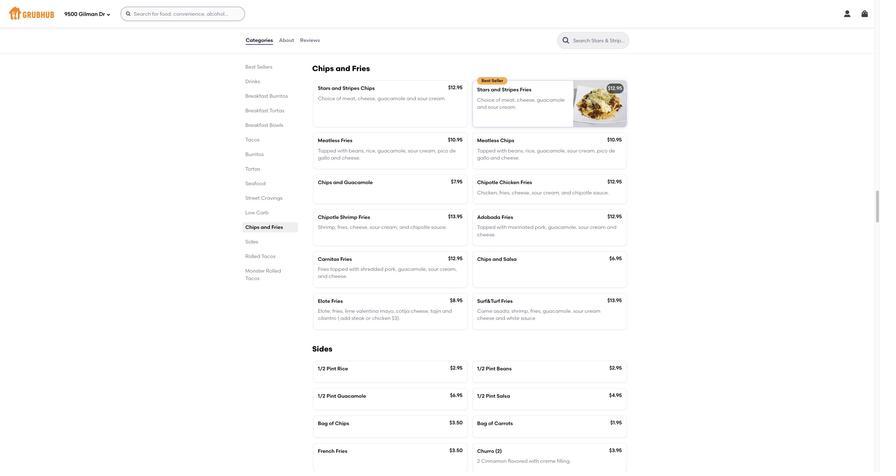 Task type: vqa. For each thing, say whether or not it's contained in the screenshot.


Task type: locate. For each thing, give the bounding box(es) containing it.
sides tab
[[246, 238, 295, 246]]

1 horizontal spatial topped with beans, rice, guacamole, sour cream, pico de gallo and cheese.
[[478, 148, 616, 161]]

0 vertical spatial cream
[[417, 28, 433, 34]]

sour
[[406, 28, 416, 34], [418, 96, 428, 102], [488, 104, 499, 110], [408, 148, 419, 154], [568, 148, 578, 154], [532, 190, 543, 196], [370, 225, 380, 231], [579, 225, 589, 231], [429, 267, 439, 273], [574, 309, 584, 315]]

best seller
[[482, 78, 504, 83]]

and inside tab
[[261, 225, 271, 231]]

0 horizontal spatial $13.95
[[449, 214, 463, 220]]

reviews
[[300, 37, 320, 43]]

topped down meatless chips
[[478, 148, 496, 154]]

burritos down tacos tab
[[246, 152, 264, 158]]

choice inside choice of meat, cheese, guacamole and sour cream.
[[478, 97, 495, 103]]

1 vertical spatial burritos
[[246, 152, 264, 158]]

1 horizontal spatial $2.95
[[610, 365, 623, 371]]

chips
[[313, 64, 334, 73], [361, 86, 375, 92], [501, 138, 515, 144], [318, 180, 332, 186], [246, 225, 260, 231], [478, 257, 492, 263], [335, 421, 349, 427]]

low carb
[[246, 210, 269, 216]]

gallo for meatless chips
[[478, 155, 490, 161]]

1/2 left beans
[[478, 366, 485, 372]]

of up french fries
[[329, 421, 334, 427]]

meat
[[342, 36, 355, 42]]

0 horizontal spatial chips and fries
[[246, 225, 283, 231]]

2 horizontal spatial pico
[[598, 148, 608, 154]]

0 horizontal spatial $10.95
[[448, 137, 463, 143]]

0 vertical spatial best
[[246, 64, 256, 70]]

1/2 for 1/2 pint salsa
[[478, 394, 485, 400]]

breakfast up "breakfast bowls"
[[246, 108, 269, 114]]

chicken
[[500, 180, 520, 186]]

stars
[[318, 86, 331, 92], [478, 87, 490, 93]]

or
[[366, 316, 371, 322]]

topped for meatless chips
[[478, 148, 496, 154]]

gallo for meatless fries
[[318, 155, 330, 161]]

pico inside romaine lettuce, rice, pico de gallo, sour cream and choice of meat in a fried tortilla bowl.
[[372, 28, 383, 34]]

cheese.
[[342, 155, 361, 161], [502, 155, 520, 161], [478, 232, 496, 238], [329, 274, 348, 280]]

1 horizontal spatial meatless
[[478, 138, 500, 144]]

beans, down meatless chips
[[509, 148, 525, 154]]

1 horizontal spatial burritos
[[270, 93, 288, 99]]

1 horizontal spatial stars
[[478, 87, 490, 93]]

pork, right shredded
[[385, 267, 397, 273]]

sellers
[[257, 64, 273, 70]]

meat, down stars and stripes chips
[[343, 96, 357, 102]]

monster rolled tacos
[[246, 268, 281, 282]]

guacamole, inside fries topped with shredded pork, guacamole, sour cream, and cheese.
[[398, 267, 427, 273]]

3 breakfast from the top
[[246, 122, 269, 128]]

chipotle for chipotle shrimp fries
[[318, 215, 339, 221]]

choice for stars and stripes fries
[[478, 97, 495, 103]]

with for adobada fries
[[497, 225, 507, 231]]

2 $3.50 from the top
[[450, 448, 463, 454]]

adobada
[[478, 215, 501, 221]]

guacamole, for meatless fries
[[378, 148, 407, 154]]

topped with beans, rice, guacamole, sour cream, pico de gallo and cheese. for meatless fries
[[318, 148, 456, 161]]

burritos tab
[[246, 151, 295, 158]]

chips and fries down "carb"
[[246, 225, 283, 231]]

of
[[336, 36, 340, 42], [337, 96, 342, 102], [496, 97, 501, 103], [329, 421, 334, 427], [489, 421, 494, 427]]

bag left carrots
[[478, 421, 488, 427]]

bag for bag of chips
[[318, 421, 328, 427]]

1/2
[[318, 366, 326, 372], [478, 366, 485, 372], [318, 394, 326, 400], [478, 394, 485, 400]]

2 bag from the left
[[478, 421, 488, 427]]

beans
[[497, 366, 512, 372]]

best left seller
[[482, 78, 491, 83]]

salsa down the marinated in the top right of the page
[[504, 257, 517, 263]]

2 vertical spatial breakfast
[[246, 122, 269, 128]]

chipotle up shrimp,
[[318, 215, 339, 221]]

salsa up carrots
[[497, 394, 511, 400]]

1 vertical spatial salsa
[[497, 394, 511, 400]]

2 horizontal spatial de
[[609, 148, 616, 154]]

0 vertical spatial $13.95
[[449, 214, 463, 220]]

0 horizontal spatial bag
[[318, 421, 328, 427]]

$7.95
[[451, 179, 463, 185]]

1 horizontal spatial sauce.
[[594, 190, 610, 196]]

2 $2.95 from the left
[[610, 365, 623, 371]]

stars and stripes fries image
[[574, 81, 627, 127]]

sauce.
[[594, 190, 610, 196], [432, 225, 447, 231]]

asada,
[[494, 309, 511, 315]]

1 $2.95 from the left
[[451, 365, 463, 371]]

salsa
[[504, 257, 517, 263], [497, 394, 511, 400]]

0 horizontal spatial rolled
[[246, 254, 261, 260]]

$2.95 for beans
[[610, 365, 623, 371]]

0 vertical spatial tacos
[[246, 137, 260, 143]]

burritos inside tab
[[246, 152, 264, 158]]

$4.95
[[610, 393, 623, 399]]

fries, for elote,
[[333, 309, 344, 315]]

breakfast inside breakfast burritos tab
[[246, 93, 269, 99]]

of left the meat
[[336, 36, 340, 42]]

low
[[246, 210, 255, 216]]

0 horizontal spatial de
[[384, 28, 390, 34]]

monster
[[246, 268, 265, 274]]

1 vertical spatial cream.
[[500, 104, 517, 110]]

1/2 left rice
[[318, 366, 326, 372]]

carnitas fries
[[318, 257, 352, 263]]

breakfast bowls tab
[[246, 122, 295, 129]]

guacamole,
[[378, 148, 407, 154], [538, 148, 567, 154], [549, 225, 578, 231], [398, 267, 427, 273], [543, 309, 573, 315]]

1 horizontal spatial chipotle
[[478, 180, 499, 186]]

0 horizontal spatial tortas
[[246, 166, 261, 172]]

choice
[[318, 96, 336, 102], [478, 97, 495, 103]]

0 horizontal spatial svg image
[[107, 12, 111, 17]]

1 horizontal spatial $13.95
[[608, 298, 623, 304]]

chips and fries
[[313, 64, 370, 73], [246, 225, 283, 231]]

tacos down sides tab
[[262, 254, 276, 260]]

fried
[[366, 36, 377, 42]]

1 vertical spatial chipotle
[[318, 215, 339, 221]]

topped for adobada fries
[[478, 225, 496, 231]]

topped down adobada
[[478, 225, 496, 231]]

2 breakfast from the top
[[246, 108, 269, 114]]

0 horizontal spatial stars
[[318, 86, 331, 92]]

$13.95
[[449, 214, 463, 220], [608, 298, 623, 304]]

meat, down stars and stripes fries
[[502, 97, 516, 103]]

1 $3.50 from the top
[[450, 420, 463, 427]]

carb
[[257, 210, 269, 216]]

0 vertical spatial chipotle
[[573, 190, 593, 196]]

breakfast down breakfast tortas
[[246, 122, 269, 128]]

categories button
[[246, 28, 274, 53]]

1 gallo from the left
[[318, 155, 330, 161]]

1 horizontal spatial gallo
[[478, 155, 490, 161]]

1 vertical spatial cream
[[591, 225, 606, 231]]

with down meatless chips
[[497, 148, 507, 154]]

bowls
[[270, 122, 284, 128]]

$11.95
[[450, 18, 463, 24]]

2 $10.95 from the left
[[608, 137, 623, 143]]

0 horizontal spatial cream.
[[429, 96, 446, 102]]

chipotle
[[573, 190, 593, 196], [411, 225, 430, 231]]

guacamole, inside carne asada, shrimp, fries, guacamole, sour cream cheese and white sauce
[[543, 309, 573, 315]]

breakfast for breakfast tortas
[[246, 108, 269, 114]]

fries
[[352, 64, 370, 73], [520, 87, 532, 93], [341, 138, 353, 144], [521, 180, 533, 186], [359, 215, 370, 221], [502, 215, 514, 221], [272, 225, 283, 231], [341, 257, 352, 263], [318, 267, 329, 273], [332, 299, 343, 305], [502, 299, 513, 305], [336, 449, 348, 455]]

and inside carne asada, shrimp, fries, guacamole, sour cream cheese and white sauce
[[496, 316, 506, 322]]

sides
[[246, 239, 258, 245], [313, 345, 333, 354]]

pint for guacamole
[[327, 394, 337, 400]]

shrimp,
[[318, 225, 337, 231]]

0 horizontal spatial chipotle
[[318, 215, 339, 221]]

cream. inside choice of meat, cheese, guacamole and sour cream.
[[500, 104, 517, 110]]

0 vertical spatial sides
[[246, 239, 258, 245]]

0 vertical spatial $3.50
[[450, 420, 463, 427]]

cream inside topped with marinated pork, guacamole, sour cream and cheese.
[[591, 225, 606, 231]]

topped with beans, rice, guacamole, sour cream, pico de gallo and cheese. for meatless chips
[[478, 148, 616, 161]]

meat, inside choice of meat, cheese, guacamole and sour cream.
[[502, 97, 516, 103]]

cream for carne asada, shrimp, fries, guacamole, sour cream cheese and white sauce
[[585, 309, 601, 315]]

cheese, left the tajin on the bottom of the page
[[411, 309, 430, 315]]

1 vertical spatial chipotle
[[411, 225, 430, 231]]

with down the adobada fries
[[497, 225, 507, 231]]

(2)
[[496, 449, 502, 455]]

1 horizontal spatial sides
[[313, 345, 333, 354]]

breakfast for breakfast burritos
[[246, 93, 269, 99]]

and inside choice of meat, cheese, guacamole and sour cream.
[[478, 104, 487, 110]]

2 meatless from the left
[[478, 138, 500, 144]]

0 horizontal spatial $2.95
[[451, 365, 463, 371]]

sauce. for shrimp, fries, cheese, sour cream, and chipotle sauce.
[[432, 225, 447, 231]]

1 horizontal spatial stripes
[[502, 87, 519, 93]]

cheese, down stars and stripes fries
[[518, 97, 536, 103]]

0 horizontal spatial stripes
[[343, 86, 360, 92]]

of down stars and stripes fries
[[496, 97, 501, 103]]

1 horizontal spatial beans,
[[509, 148, 525, 154]]

breakfast inside breakfast tortas tab
[[246, 108, 269, 114]]

2 gallo from the left
[[478, 155, 490, 161]]

fries,
[[500, 190, 511, 196], [338, 225, 349, 231], [333, 309, 344, 315], [531, 309, 542, 315]]

about button
[[279, 28, 295, 53]]

with inside topped with marinated pork, guacamole, sour cream and cheese.
[[497, 225, 507, 231]]

0 vertical spatial breakfast
[[246, 93, 269, 99]]

choice down best seller
[[478, 97, 495, 103]]

1 vertical spatial rolled
[[266, 268, 281, 274]]

chips and fries up stars and stripes chips
[[313, 64, 370, 73]]

guacamole
[[378, 96, 406, 102], [537, 97, 565, 103]]

sides up 'rolled tacos'
[[246, 239, 258, 245]]

1 horizontal spatial best
[[482, 78, 491, 83]]

1 vertical spatial pork,
[[385, 267, 397, 273]]

0 vertical spatial burritos
[[270, 93, 288, 99]]

tortas up bowls
[[270, 108, 285, 114]]

0 vertical spatial chips and fries
[[313, 64, 370, 73]]

0 horizontal spatial pico
[[372, 28, 383, 34]]

reviews button
[[300, 28, 321, 53]]

fries, inside carne asada, shrimp, fries, guacamole, sour cream cheese and white sauce
[[531, 309, 542, 315]]

1 topped with beans, rice, guacamole, sour cream, pico de gallo and cheese. from the left
[[318, 148, 456, 161]]

1/2 down 1/2 pint rice
[[318, 394, 326, 400]]

0 horizontal spatial choice of meat, cheese, guacamole and sour cream.
[[318, 96, 446, 102]]

tacos down monster
[[246, 276, 260, 282]]

$3.95
[[610, 448, 623, 454]]

rolled
[[246, 254, 261, 260], [266, 268, 281, 274]]

cream inside romaine lettuce, rice, pico de gallo, sour cream and choice of meat in a fried tortilla bowl.
[[417, 28, 433, 34]]

valentina
[[357, 309, 379, 315]]

tortas up "seafood"
[[246, 166, 261, 172]]

2 vertical spatial cream
[[585, 309, 601, 315]]

cheese,
[[358, 96, 377, 102], [518, 97, 536, 103], [512, 190, 531, 196], [350, 225, 369, 231], [411, 309, 430, 315]]

1 horizontal spatial $6.95
[[610, 256, 623, 262]]

1 breakfast from the top
[[246, 93, 269, 99]]

salad
[[334, 18, 348, 24]]

1 horizontal spatial pico
[[438, 148, 449, 154]]

burritos inside tab
[[270, 93, 288, 99]]

1/2 down 1/2 pint beans
[[478, 394, 485, 400]]

2 beans, from the left
[[509, 148, 525, 154]]

beans,
[[349, 148, 365, 154], [509, 148, 525, 154]]

1 vertical spatial breakfast
[[246, 108, 269, 114]]

guacamole, for surf&turf fries
[[543, 309, 573, 315]]

cream inside carne asada, shrimp, fries, guacamole, sour cream cheese and white sauce
[[585, 309, 601, 315]]

beans, down meatless fries
[[349, 148, 365, 154]]

Search for food, convenience, alcohol... search field
[[121, 7, 245, 21]]

0 horizontal spatial topped with beans, rice, guacamole, sour cream, pico de gallo and cheese.
[[318, 148, 456, 161]]

beans, for meatless fries
[[349, 148, 365, 154]]

2 vertical spatial tacos
[[246, 276, 260, 282]]

cream. for chips
[[429, 96, 446, 102]]

sides inside tab
[[246, 239, 258, 245]]

with left creme
[[529, 459, 540, 465]]

fries, up sauce
[[531, 309, 542, 315]]

fiesta salad
[[318, 18, 348, 24]]

street
[[246, 195, 260, 201]]

pint down 1/2 pint rice
[[327, 394, 337, 400]]

pint for salsa
[[486, 394, 496, 400]]

0 horizontal spatial meatless
[[318, 138, 340, 144]]

cream, inside fries topped with shredded pork, guacamole, sour cream, and cheese.
[[440, 267, 457, 273]]

0 horizontal spatial guacamole
[[378, 96, 406, 102]]

$2.95 for rice
[[451, 365, 463, 371]]

1 vertical spatial $13.95
[[608, 298, 623, 304]]

1 horizontal spatial de
[[450, 148, 456, 154]]

cheese, down stars and stripes chips
[[358, 96, 377, 102]]

cheese
[[478, 316, 495, 322]]

2 topped with beans, rice, guacamole, sour cream, pico de gallo and cheese. from the left
[[478, 148, 616, 161]]

tacos inside tab
[[246, 137, 260, 143]]

0 horizontal spatial pork,
[[385, 267, 397, 273]]

de for meatless chips
[[609, 148, 616, 154]]

tacos tab
[[246, 136, 295, 144]]

pint
[[327, 366, 337, 372], [486, 366, 496, 372], [327, 394, 337, 400], [486, 394, 496, 400]]

surf&turf
[[478, 299, 501, 305]]

0 horizontal spatial gallo
[[318, 155, 330, 161]]

1 $10.95 from the left
[[448, 137, 463, 143]]

pint left rice
[[327, 366, 337, 372]]

fries, up (
[[333, 309, 344, 315]]

0 horizontal spatial choice
[[318, 96, 336, 102]]

1 horizontal spatial bag
[[478, 421, 488, 427]]

0 vertical spatial pork,
[[535, 225, 547, 231]]

best left sellers
[[246, 64, 256, 70]]

bag
[[318, 421, 328, 427], [478, 421, 488, 427]]

stripes for fries
[[502, 87, 519, 93]]

1 vertical spatial $3.50
[[450, 448, 463, 454]]

topped down meatless fries
[[318, 148, 337, 154]]

cinnamon
[[482, 459, 507, 465]]

0 vertical spatial tortas
[[270, 108, 285, 114]]

$3.50 for bag of chips
[[450, 420, 463, 427]]

0 vertical spatial guacamole
[[344, 180, 373, 186]]

1 meatless from the left
[[318, 138, 340, 144]]

elote
[[318, 299, 331, 305]]

dr
[[99, 11, 105, 17]]

1 beans, from the left
[[349, 148, 365, 154]]

topped inside topped with marinated pork, guacamole, sour cream and cheese.
[[478, 225, 496, 231]]

tacos down "breakfast bowls"
[[246, 137, 260, 143]]

1 bag from the left
[[318, 421, 328, 427]]

pork, right the marinated in the top right of the page
[[535, 225, 547, 231]]

with right the topped
[[350, 267, 360, 273]]

burritos down drinks tab
[[270, 93, 288, 99]]

0 vertical spatial chipotle
[[478, 180, 499, 186]]

guacamole for chips
[[378, 96, 406, 102]]

0 vertical spatial sauce.
[[594, 190, 610, 196]]

pico
[[372, 28, 383, 34], [438, 148, 449, 154], [598, 148, 608, 154]]

1 vertical spatial best
[[482, 78, 491, 83]]

meat, for fries
[[502, 97, 516, 103]]

rolled down rolled tacos tab in the bottom left of the page
[[266, 268, 281, 274]]

street cravings tab
[[246, 195, 295, 202]]

fries, down chipotle chicken fries
[[500, 190, 511, 196]]

bag up french
[[318, 421, 328, 427]]

breakfast down drinks
[[246, 93, 269, 99]]

chips and fries inside tab
[[246, 225, 283, 231]]

1 horizontal spatial $10.95
[[608, 137, 623, 143]]

chipotle up chicken,
[[478, 180, 499, 186]]

$10.95 for meatless fries
[[448, 137, 463, 143]]

1 horizontal spatial pork,
[[535, 225, 547, 231]]

1 vertical spatial $6.95
[[451, 393, 463, 399]]

guacamole inside choice of meat, cheese, guacamole and sour cream.
[[537, 97, 565, 103]]

pico for meatless fries
[[438, 148, 449, 154]]

breakfast bowls
[[246, 122, 284, 128]]

and inside topped with marinated pork, guacamole, sour cream and cheese.
[[608, 225, 617, 231]]

(
[[338, 316, 340, 322]]

0 horizontal spatial sauce.
[[432, 225, 447, 231]]

gallo down meatless chips
[[478, 155, 490, 161]]

$2.95
[[451, 365, 463, 371], [610, 365, 623, 371]]

1 vertical spatial chips and fries
[[246, 225, 283, 231]]

0 horizontal spatial chipotle
[[411, 225, 430, 231]]

guacamole, inside topped with marinated pork, guacamole, sour cream and cheese.
[[549, 225, 578, 231]]

sauce. for chicken, fries, cheese, sour cream, and chipotle sauce.
[[594, 190, 610, 196]]

cheese. down the topped
[[329, 274, 348, 280]]

sour inside topped with marinated pork, guacamole, sour cream and cheese.
[[579, 225, 589, 231]]

elote,
[[318, 309, 332, 315]]

1 horizontal spatial choice
[[478, 97, 495, 103]]

0 vertical spatial salsa
[[504, 257, 517, 263]]

cheese. down adobada
[[478, 232, 496, 238]]

guacamole for chips and guacamole
[[344, 180, 373, 186]]

$3.50 for french fries
[[450, 448, 463, 454]]

choice down stars and stripes chips
[[318, 96, 336, 102]]

1 vertical spatial guacamole
[[338, 394, 367, 400]]

de inside romaine lettuce, rice, pico de gallo, sour cream and choice of meat in a fried tortilla bowl.
[[384, 28, 390, 34]]

drinks tab
[[246, 78, 295, 85]]

0 horizontal spatial beans,
[[349, 148, 365, 154]]

french fries
[[318, 449, 348, 455]]

1 vertical spatial tacos
[[262, 254, 276, 260]]

meatless for meatless fries
[[318, 138, 340, 144]]

1 horizontal spatial choice of meat, cheese, guacamole and sour cream.
[[478, 97, 565, 110]]

1 horizontal spatial cream.
[[500, 104, 517, 110]]

0 horizontal spatial sides
[[246, 239, 258, 245]]

1 vertical spatial tortas
[[246, 166, 261, 172]]

cheese, down shrimp
[[350, 225, 369, 231]]

1 horizontal spatial rolled
[[266, 268, 281, 274]]

chips and fries tab
[[246, 224, 295, 231]]

fries inside tab
[[272, 225, 283, 231]]

of down stars and stripes chips
[[337, 96, 342, 102]]

$6.95 for guacamole
[[451, 393, 463, 399]]

search icon image
[[562, 36, 571, 45]]

guacamole
[[344, 180, 373, 186], [338, 394, 367, 400]]

1 horizontal spatial guacamole
[[537, 97, 565, 103]]

cream for topped with marinated pork, guacamole, sour cream and cheese.
[[591, 225, 606, 231]]

breakfast inside breakfast bowls tab
[[246, 122, 269, 128]]

filling.
[[557, 459, 571, 465]]

best inside tab
[[246, 64, 256, 70]]

0 horizontal spatial $6.95
[[451, 393, 463, 399]]

chipotle
[[478, 180, 499, 186], [318, 215, 339, 221]]

svg image
[[861, 10, 870, 18], [126, 11, 131, 17], [107, 12, 111, 17]]

$12.95
[[449, 85, 463, 91], [609, 86, 623, 92], [608, 179, 623, 185], [608, 214, 623, 220], [449, 256, 463, 262]]

gallo down meatless fries
[[318, 155, 330, 161]]

with down meatless fries
[[338, 148, 348, 154]]

guacamole for 1/2 pint guacamole
[[338, 394, 367, 400]]

rolled inside the monster rolled tacos
[[266, 268, 281, 274]]

$3.50
[[450, 420, 463, 427], [450, 448, 463, 454]]

sour inside fries topped with shredded pork, guacamole, sour cream, and cheese.
[[429, 267, 439, 273]]

cilantro
[[318, 316, 337, 322]]

1 vertical spatial sauce.
[[432, 225, 447, 231]]

0 vertical spatial cream.
[[429, 96, 446, 102]]

fries topped with shredded pork, guacamole, sour cream, and cheese.
[[318, 267, 457, 280]]

fries, down chipotle shrimp fries
[[338, 225, 349, 231]]

pint left beans
[[486, 366, 496, 372]]

breakfast tortas tab
[[246, 107, 295, 115]]

salsa for chips and salsa
[[504, 257, 517, 263]]

0 horizontal spatial meat,
[[343, 96, 357, 102]]

seafood tab
[[246, 180, 295, 188]]

0 vertical spatial $6.95
[[610, 256, 623, 262]]

bowl.
[[395, 36, 407, 42]]

0 vertical spatial rolled
[[246, 254, 261, 260]]

sides up 1/2 pint rice
[[313, 345, 333, 354]]

fries, inside the "elote, fries, lime valentina mayo, cotija cheese, tajin and cilantro ( add steak or chicken $3)."
[[333, 309, 344, 315]]

rolled up monster
[[246, 254, 261, 260]]

0 horizontal spatial best
[[246, 64, 256, 70]]

pint down 1/2 pint beans
[[486, 394, 496, 400]]

1 horizontal spatial meat,
[[502, 97, 516, 103]]

shredded
[[361, 267, 384, 273]]



Task type: describe. For each thing, give the bounding box(es) containing it.
1/2 pint rice
[[318, 366, 348, 372]]

chicken
[[372, 316, 391, 322]]

breakfast tortas
[[246, 108, 285, 114]]

and inside the "elote, fries, lime valentina mayo, cotija cheese, tajin and cilantro ( add steak or chicken $3)."
[[443, 309, 452, 315]]

stars and stripes fries
[[478, 87, 532, 93]]

choice
[[318, 36, 335, 42]]

best sellers tab
[[246, 63, 295, 71]]

chicken, fries, cheese, sour cream, and chipotle sauce.
[[478, 190, 610, 196]]

breakfast burritos tab
[[246, 93, 295, 100]]

pint for beans
[[486, 366, 496, 372]]

adobada fries
[[478, 215, 514, 221]]

monster rolled tacos tab
[[246, 268, 295, 283]]

guacamole, for adobada fries
[[549, 225, 578, 231]]

with for meatless fries
[[338, 148, 348, 154]]

add
[[341, 316, 351, 322]]

main navigation navigation
[[0, 0, 876, 28]]

chipotle for chipotle chicken fries
[[478, 180, 499, 186]]

$12.95 for cream.
[[449, 85, 463, 91]]

best sellers
[[246, 64, 273, 70]]

carne asada, shrimp, fries, guacamole, sour cream cheese and white sauce
[[478, 309, 601, 322]]

carnitas
[[318, 257, 340, 263]]

$3).
[[392, 316, 401, 322]]

stripes for chips
[[343, 86, 360, 92]]

cheese, inside the "elote, fries, lime valentina mayo, cotija cheese, tajin and cilantro ( add steak or chicken $3)."
[[411, 309, 430, 315]]

and inside romaine lettuce, rice, pico de gallo, sour cream and choice of meat in a fried tortilla bowl.
[[434, 28, 444, 34]]

bag of carrots
[[478, 421, 513, 427]]

churro
[[478, 449, 495, 455]]

lime
[[345, 309, 355, 315]]

breakfast for breakfast bowls
[[246, 122, 269, 128]]

tortilla
[[378, 36, 393, 42]]

guacamole, for meatless chips
[[538, 148, 567, 154]]

steak
[[352, 316, 365, 322]]

1/2 pint salsa
[[478, 394, 511, 400]]

salsa for 1/2 pint salsa
[[497, 394, 511, 400]]

meatless for meatless chips
[[478, 138, 500, 144]]

1/2 pint guacamole
[[318, 394, 367, 400]]

white
[[507, 316, 520, 322]]

in
[[356, 36, 360, 42]]

1/2 pint beans
[[478, 366, 512, 372]]

1 horizontal spatial svg image
[[126, 11, 131, 17]]

shrimp, fries, cheese, sour cream, and chipotle sauce.
[[318, 225, 447, 231]]

gallo,
[[391, 28, 404, 34]]

elote, fries, lime valentina mayo, cotija cheese, tajin and cilantro ( add steak or chicken $3).
[[318, 309, 452, 322]]

cravings
[[261, 195, 283, 201]]

stars for stars and stripes chips
[[318, 86, 331, 92]]

$1.95
[[611, 420, 623, 427]]

carne
[[478, 309, 493, 315]]

9500 gilman dr
[[64, 11, 105, 17]]

stars for stars and stripes fries
[[478, 87, 490, 93]]

1 horizontal spatial chips and fries
[[313, 64, 370, 73]]

fries, for chicken,
[[500, 190, 511, 196]]

surf&turf fries
[[478, 299, 513, 305]]

pork, inside fries topped with shredded pork, guacamole, sour cream, and cheese.
[[385, 267, 397, 273]]

$6.95 for salsa
[[610, 256, 623, 262]]

elote fries
[[318, 299, 343, 305]]

romaine lettuce, rice, pico de gallo, sour cream and choice of meat in a fried tortilla bowl.
[[318, 28, 444, 42]]

cream. for fries
[[500, 104, 517, 110]]

meat, for chips
[[343, 96, 357, 102]]

choice of meat, cheese, guacamole and sour cream. for fries
[[478, 97, 565, 110]]

sour inside romaine lettuce, rice, pico de gallo, sour cream and choice of meat in a fried tortilla bowl.
[[406, 28, 416, 34]]

mayo,
[[380, 309, 395, 315]]

fiesta
[[318, 18, 333, 24]]

sour inside carne asada, shrimp, fries, guacamole, sour cream cheese and white sauce
[[574, 309, 584, 315]]

beans, for meatless chips
[[509, 148, 525, 154]]

bag for bag of carrots
[[478, 421, 488, 427]]

2 horizontal spatial svg image
[[861, 10, 870, 18]]

cotija
[[396, 309, 410, 315]]

rice, for meatless fries
[[367, 148, 377, 154]]

svg image
[[844, 10, 853, 18]]

breakfast burritos
[[246, 93, 288, 99]]

1 horizontal spatial tortas
[[270, 108, 285, 114]]

$12.95 for cream,
[[449, 256, 463, 262]]

a
[[361, 36, 365, 42]]

$13.95 for carne asada, shrimp, fries, guacamole, sour cream cheese and white sauce
[[608, 298, 623, 304]]

1 vertical spatial sides
[[313, 345, 333, 354]]

2 cinnamon flavored with creme filling.
[[478, 459, 571, 465]]

chips and salsa
[[478, 257, 517, 263]]

1/2 for 1/2 pint rice
[[318, 366, 326, 372]]

rice, for meatless chips
[[526, 148, 536, 154]]

fries inside fries topped with shredded pork, guacamole, sour cream, and cheese.
[[318, 267, 329, 273]]

cheese. down meatless chips
[[502, 155, 520, 161]]

flavored
[[508, 459, 528, 465]]

best for best sellers
[[246, 64, 256, 70]]

bag of chips
[[318, 421, 349, 427]]

chips and guacamole
[[318, 180, 373, 186]]

$12.95 for sauce.
[[608, 179, 623, 185]]

meatless chips
[[478, 138, 515, 144]]

$13.95 for shrimp, fries, cheese, sour cream, and chipotle sauce.
[[449, 214, 463, 220]]

de for meatless fries
[[450, 148, 456, 154]]

stars and stripes chips
[[318, 86, 375, 92]]

categories
[[246, 37, 273, 43]]

cheese, inside choice of meat, cheese, guacamole and sour cream.
[[518, 97, 536, 103]]

chipotle chicken fries
[[478, 180, 533, 186]]

creme
[[541, 459, 556, 465]]

rice, inside romaine lettuce, rice, pico de gallo, sour cream and choice of meat in a fried tortilla bowl.
[[360, 28, 371, 34]]

drinks
[[246, 79, 260, 85]]

and inside fries topped with shredded pork, guacamole, sour cream, and cheese.
[[318, 274, 328, 280]]

Search Stars & Stripes Taco Shop search field
[[573, 37, 628, 44]]

with inside fries topped with shredded pork, guacamole, sour cream, and cheese.
[[350, 267, 360, 273]]

rolled tacos tab
[[246, 253, 295, 261]]

9500
[[64, 11, 78, 17]]

rolled tacos
[[246, 254, 276, 260]]

romaine
[[318, 28, 340, 34]]

rice
[[338, 366, 348, 372]]

pork, inside topped with marinated pork, guacamole, sour cream and cheese.
[[535, 225, 547, 231]]

choice for stars and stripes chips
[[318, 96, 336, 102]]

chicken,
[[478, 190, 499, 196]]

1/2 for 1/2 pint guacamole
[[318, 394, 326, 400]]

tacos inside the monster rolled tacos
[[246, 276, 260, 282]]

pico for meatless chips
[[598, 148, 608, 154]]

low carb tab
[[246, 209, 295, 217]]

topped with marinated pork, guacamole, sour cream and cheese.
[[478, 225, 617, 238]]

2
[[478, 459, 480, 465]]

cheese. inside fries topped with shredded pork, guacamole, sour cream, and cheese.
[[329, 274, 348, 280]]

1/2 for 1/2 pint beans
[[478, 366, 485, 372]]

fries, for shrimp,
[[338, 225, 349, 231]]

pint for rice
[[327, 366, 337, 372]]

$10.95 for meatless chips
[[608, 137, 623, 143]]

shrimp,
[[512, 309, 530, 315]]

cheese, down chicken
[[512, 190, 531, 196]]

$12.95 for and
[[608, 214, 623, 220]]

chipotle for shrimp, fries, cheese, sour cream, and chipotle sauce.
[[411, 225, 430, 231]]

street cravings
[[246, 195, 283, 201]]

lettuce,
[[341, 28, 359, 34]]

chips inside tab
[[246, 225, 260, 231]]

topped
[[331, 267, 348, 273]]

churro (2)
[[478, 449, 502, 455]]

marinated
[[509, 225, 534, 231]]

tajin
[[431, 309, 442, 315]]

of inside romaine lettuce, rice, pico de gallo, sour cream and choice of meat in a fried tortilla bowl.
[[336, 36, 340, 42]]

about
[[279, 37, 294, 43]]

sauce
[[521, 316, 536, 322]]

with for meatless chips
[[497, 148, 507, 154]]

gilman
[[79, 11, 98, 17]]

sour inside choice of meat, cheese, guacamole and sour cream.
[[488, 104, 499, 110]]

tortas tab
[[246, 166, 295, 173]]

cheese. inside topped with marinated pork, guacamole, sour cream and cheese.
[[478, 232, 496, 238]]

best for best seller
[[482, 78, 491, 83]]

chipotle for chicken, fries, cheese, sour cream, and chipotle sauce.
[[573, 190, 593, 196]]

carrots
[[495, 421, 513, 427]]

seafood
[[246, 181, 266, 187]]

choice of meat, cheese, guacamole and sour cream. for chips
[[318, 96, 446, 102]]

of left carrots
[[489, 421, 494, 427]]

topped for meatless fries
[[318, 148, 337, 154]]

guacamole for fries
[[537, 97, 565, 103]]

cheese. down meatless fries
[[342, 155, 361, 161]]



